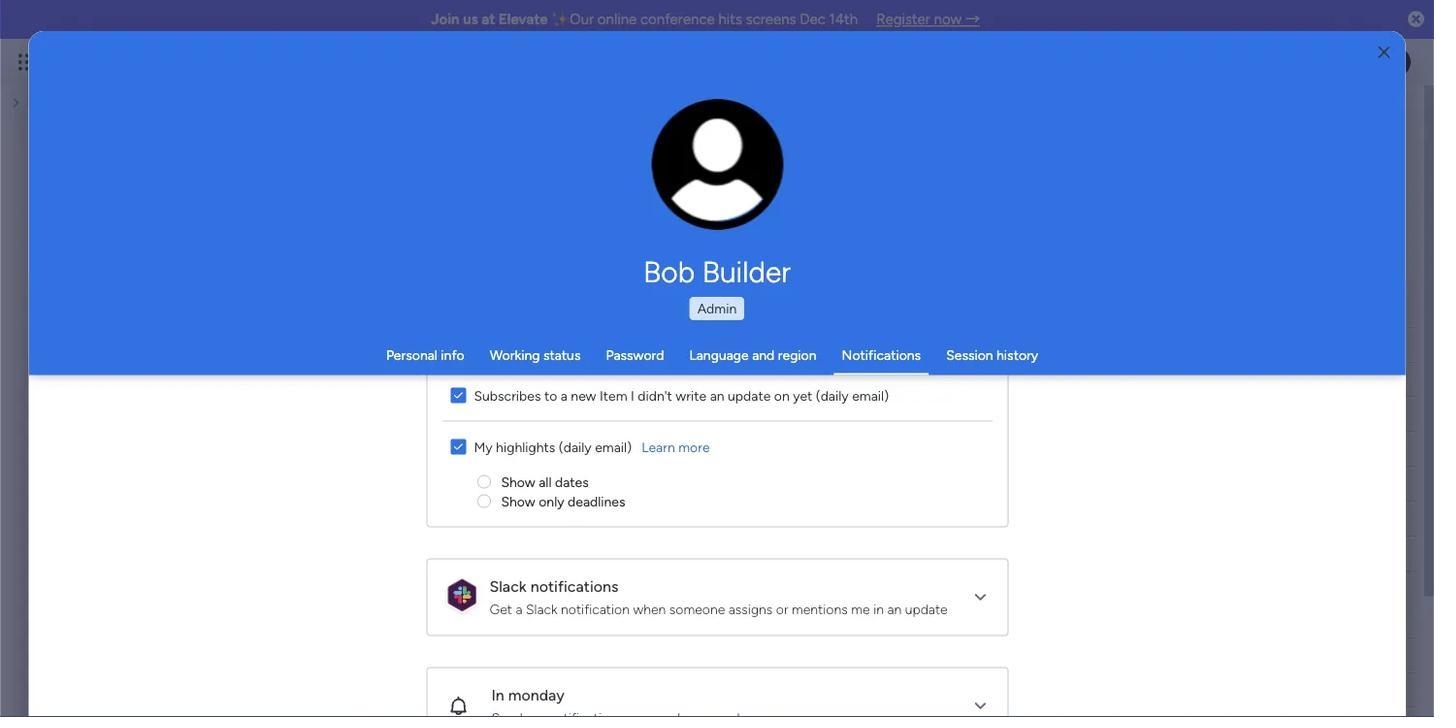 Task type: describe. For each thing, give the bounding box(es) containing it.
due
[[596, 337, 620, 353]]

in monday
[[491, 687, 564, 705]]

your
[[577, 147, 604, 164]]

Owner field
[[483, 334, 533, 356]]

Due Date field
[[591, 334, 657, 356]]

or
[[776, 601, 788, 618]]

admin
[[698, 300, 737, 317]]

assigns
[[728, 601, 772, 618]]

track
[[486, 147, 517, 164]]

assign
[[253, 147, 293, 164]]

session history link
[[946, 347, 1039, 363]]

v2 done deadline image
[[563, 440, 578, 459]]

deadlines
[[567, 494, 625, 510]]

1 of from the left
[[186, 147, 199, 164]]

me
[[851, 601, 870, 618]]

change profile picture button
[[652, 99, 784, 231]]

personal info link
[[386, 347, 465, 363]]

language and region link
[[690, 347, 817, 363]]

new
[[571, 388, 596, 404]]

session history
[[946, 347, 1039, 363]]

manage any type of project. assign owners, set timelines and keep track of where your project stands.
[[79, 147, 698, 164]]

password
[[606, 347, 664, 363]]

register now → link
[[877, 11, 980, 28]]

register now →
[[877, 11, 980, 28]]

slack notifications get a slack notification when someone assigns or mentions me in an update
[[489, 578, 947, 618]]

set
[[347, 147, 366, 164]]

14
[[633, 372, 646, 388]]

builder
[[702, 254, 791, 289]]

dates
[[555, 474, 588, 491]]

monday
[[508, 687, 564, 705]]

status element
[[731, 644, 782, 667]]

at
[[482, 11, 495, 28]]

0 vertical spatial on
[[774, 388, 789, 404]]

owner
[[488, 337, 528, 353]]

working on it
[[716, 406, 797, 423]]

show for show only deadlines
[[501, 494, 535, 510]]

a inside slack notifications get a slack notification when someone assigns or mentions me in an update
[[515, 601, 522, 618]]

when
[[633, 601, 666, 618]]

update inside slack notifications get a slack notification when someone assigns or mentions me in an update
[[905, 601, 947, 618]]

1 vertical spatial slack
[[526, 601, 557, 618]]

learn more
[[641, 439, 710, 456]]

show for show all dates
[[501, 474, 535, 491]]

not
[[720, 372, 744, 389]]

any
[[130, 147, 152, 164]]

conference
[[641, 11, 715, 28]]

learn
[[641, 439, 675, 456]]

see
[[667, 146, 690, 163]]

see more
[[667, 146, 725, 163]]

session
[[946, 347, 993, 363]]

notifications
[[842, 347, 921, 363]]

0 vertical spatial slack
[[489, 578, 526, 596]]

subscribes to a new item i didn't write an update on yet (daily email)
[[474, 388, 889, 404]]

nov 2
[[610, 406, 643, 422]]

info
[[441, 347, 465, 363]]

language
[[690, 347, 749, 363]]

to
[[544, 388, 557, 404]]

register
[[877, 11, 931, 28]]

in monday button
[[427, 669, 1007, 717]]

only
[[538, 494, 564, 510]]

working status link
[[490, 347, 581, 363]]

my
[[474, 439, 492, 456]]

region
[[778, 347, 817, 363]]

working for working on it
[[716, 406, 766, 423]]

bob builder image
[[1380, 47, 1411, 78]]

an inside slack notifications get a slack notification when someone assigns or mentions me in an update
[[887, 601, 901, 618]]

14th
[[829, 11, 858, 28]]

picture
[[698, 191, 737, 207]]

column information image for due date
[[666, 337, 681, 353]]

our
[[570, 11, 594, 28]]

yet
[[793, 388, 812, 404]]

someone
[[669, 601, 725, 618]]

personal
[[386, 347, 438, 363]]

due date element
[[590, 644, 658, 667]]

date
[[624, 337, 652, 353]]

not started
[[720, 372, 793, 389]]

a inside region
[[560, 388, 567, 404]]

manage
[[79, 147, 127, 164]]

close image
[[1379, 45, 1390, 59]]

status
[[737, 337, 776, 353]]

working for working status
[[490, 347, 540, 363]]

screens
[[746, 11, 796, 28]]

working status
[[490, 347, 581, 363]]

✨
[[552, 11, 566, 28]]

personal info
[[386, 347, 465, 363]]

started
[[747, 372, 793, 389]]

join
[[431, 11, 460, 28]]

history
[[997, 347, 1039, 363]]

column information image for status
[[795, 337, 810, 353]]

bob builder
[[644, 254, 791, 289]]

language and region
[[690, 347, 817, 363]]

oct
[[607, 441, 629, 457]]



Task type: vqa. For each thing, say whether or not it's contained in the screenshot.
Yet
yes



Task type: locate. For each thing, give the bounding box(es) containing it.
where
[[536, 147, 574, 164]]

it
[[789, 406, 797, 423]]

owners,
[[297, 147, 344, 164]]

1 show from the top
[[501, 474, 535, 491]]

0 horizontal spatial column information image
[[666, 337, 681, 353]]

an right in
[[887, 601, 901, 618]]

1 vertical spatial nov
[[610, 406, 633, 422]]

show left all
[[501, 474, 535, 491]]

nov
[[607, 372, 630, 388], [610, 406, 633, 422]]

subscribes
[[474, 388, 541, 404]]

0 vertical spatial a
[[560, 388, 567, 404]]

owner element
[[482, 644, 534, 667]]

select product image
[[17, 52, 37, 72]]

0 horizontal spatial and
[[428, 147, 450, 164]]

and left keep
[[428, 147, 450, 164]]

a right to
[[560, 388, 567, 404]]

nov 14
[[607, 372, 646, 388]]

in
[[873, 601, 884, 618]]

1 vertical spatial show
[[501, 494, 535, 510]]

on left the it
[[770, 406, 785, 423]]

0 vertical spatial working
[[490, 347, 540, 363]]

nov for nov 2
[[610, 406, 633, 422]]

(daily right yet
[[816, 388, 848, 404]]

due date
[[596, 337, 652, 353]]

on left yet
[[774, 388, 789, 404]]

working up subscribes
[[490, 347, 540, 363]]

0 vertical spatial email)
[[852, 388, 889, 404]]

show only deadlines
[[501, 494, 625, 510]]

email)
[[852, 388, 889, 404], [595, 439, 632, 456]]

working
[[490, 347, 540, 363], [716, 406, 766, 423]]

0 vertical spatial update
[[728, 388, 771, 404]]

notifications
[[530, 578, 618, 596]]

update inside region
[[728, 388, 771, 404]]

→
[[966, 11, 980, 28]]

email) left the "29"
[[595, 439, 632, 456]]

1 vertical spatial working
[[716, 406, 766, 423]]

project
[[608, 147, 652, 164]]

update right in
[[905, 601, 947, 618]]

0 vertical spatial an
[[710, 388, 724, 404]]

password link
[[606, 347, 664, 363]]

1 horizontal spatial column information image
[[795, 337, 810, 353]]

change
[[677, 175, 720, 190]]

0 horizontal spatial (daily
[[558, 439, 591, 456]]

update
[[728, 388, 771, 404], [905, 601, 947, 618]]

and up the "started"
[[752, 347, 775, 363]]

region
[[427, 0, 1007, 527]]

1 vertical spatial on
[[770, 406, 785, 423]]

1 horizontal spatial of
[[520, 147, 533, 164]]

all
[[538, 474, 551, 491]]

update up working on it
[[728, 388, 771, 404]]

project.
[[203, 147, 249, 164]]

0 horizontal spatial email)
[[595, 439, 632, 456]]

2
[[636, 406, 643, 422]]

nov left i in the left bottom of the page
[[607, 372, 630, 388]]

1 horizontal spatial an
[[887, 601, 901, 618]]

get
[[489, 601, 512, 618]]

2 of from the left
[[520, 147, 533, 164]]

working down not
[[716, 406, 766, 423]]

of right track
[[520, 147, 533, 164]]

item
[[599, 388, 627, 404]]

dec
[[800, 11, 826, 28]]

column information image right status field
[[795, 337, 810, 353]]

1 vertical spatial update
[[905, 601, 947, 618]]

timelines
[[370, 147, 424, 164]]

1 vertical spatial an
[[887, 601, 901, 618]]

0 horizontal spatial working
[[490, 347, 540, 363]]

change profile picture
[[677, 175, 759, 207]]

column information image
[[666, 337, 681, 353], [795, 337, 810, 353]]

v2 overdue deadline image
[[563, 475, 578, 494]]

notifications link
[[842, 347, 921, 363]]

(daily up dates
[[558, 439, 591, 456]]

1 vertical spatial (daily
[[558, 439, 591, 456]]

1 vertical spatial a
[[515, 601, 522, 618]]

0 vertical spatial and
[[428, 147, 450, 164]]

oct 29
[[607, 441, 646, 457]]

1 horizontal spatial (daily
[[816, 388, 848, 404]]

Status field
[[732, 334, 781, 356]]

bob builder button
[[450, 254, 984, 289]]

2 column information image from the left
[[795, 337, 810, 353]]

join us at elevate ✨ our online conference hits screens dec 14th
[[431, 11, 858, 28]]

column information image right date
[[666, 337, 681, 353]]

i
[[631, 388, 634, 404]]

slack up "get"
[[489, 578, 526, 596]]

1 horizontal spatial working
[[716, 406, 766, 423]]

0 vertical spatial (daily
[[816, 388, 848, 404]]

email) down 'notifications'
[[852, 388, 889, 404]]

my highlights (daily email)
[[474, 439, 632, 456]]

stands.
[[655, 147, 698, 164]]

of
[[186, 147, 199, 164], [520, 147, 533, 164]]

2 show from the top
[[501, 494, 535, 510]]

elevate
[[499, 11, 548, 28]]

1 horizontal spatial and
[[752, 347, 775, 363]]

write
[[675, 388, 706, 404]]

us
[[463, 11, 478, 28]]

didn't
[[638, 388, 672, 404]]

0 horizontal spatial update
[[728, 388, 771, 404]]

show all dates
[[501, 474, 588, 491]]

a right "get"
[[515, 601, 522, 618]]

now
[[934, 11, 962, 28]]

0 vertical spatial show
[[501, 474, 535, 491]]

an right write
[[710, 388, 724, 404]]

type
[[155, 147, 183, 164]]

1 vertical spatial and
[[752, 347, 775, 363]]

an inside region
[[710, 388, 724, 404]]

1 horizontal spatial update
[[905, 601, 947, 618]]

bob
[[644, 254, 695, 289]]

in
[[491, 687, 504, 705]]

slack down notifications
[[526, 601, 557, 618]]

1 vertical spatial email)
[[595, 439, 632, 456]]

nov left 2
[[610, 406, 633, 422]]

highlights
[[496, 439, 555, 456]]

online
[[598, 11, 637, 28]]

status
[[543, 347, 581, 363]]

1 column information image from the left
[[666, 337, 681, 353]]

0 horizontal spatial an
[[710, 388, 724, 404]]

mentions
[[791, 601, 848, 618]]

region containing subscribes to a new item i didn't write an update on yet (daily email)
[[427, 0, 1007, 527]]

nov for nov 14
[[607, 372, 630, 388]]

0 horizontal spatial of
[[186, 147, 199, 164]]

profile
[[723, 175, 759, 190]]

show
[[501, 474, 535, 491], [501, 494, 535, 510]]

show down show all dates at the left of page
[[501, 494, 535, 510]]

0 vertical spatial nov
[[607, 372, 630, 388]]

more
[[678, 439, 710, 456]]

of right type
[[186, 147, 199, 164]]

1 horizontal spatial a
[[560, 388, 567, 404]]

slack
[[489, 578, 526, 596], [526, 601, 557, 618]]

learn more link
[[641, 438, 710, 457]]

1 horizontal spatial email)
[[852, 388, 889, 404]]

notification
[[561, 601, 629, 618]]

keep
[[453, 147, 483, 164]]

hits
[[719, 11, 742, 28]]

0 horizontal spatial a
[[515, 601, 522, 618]]



